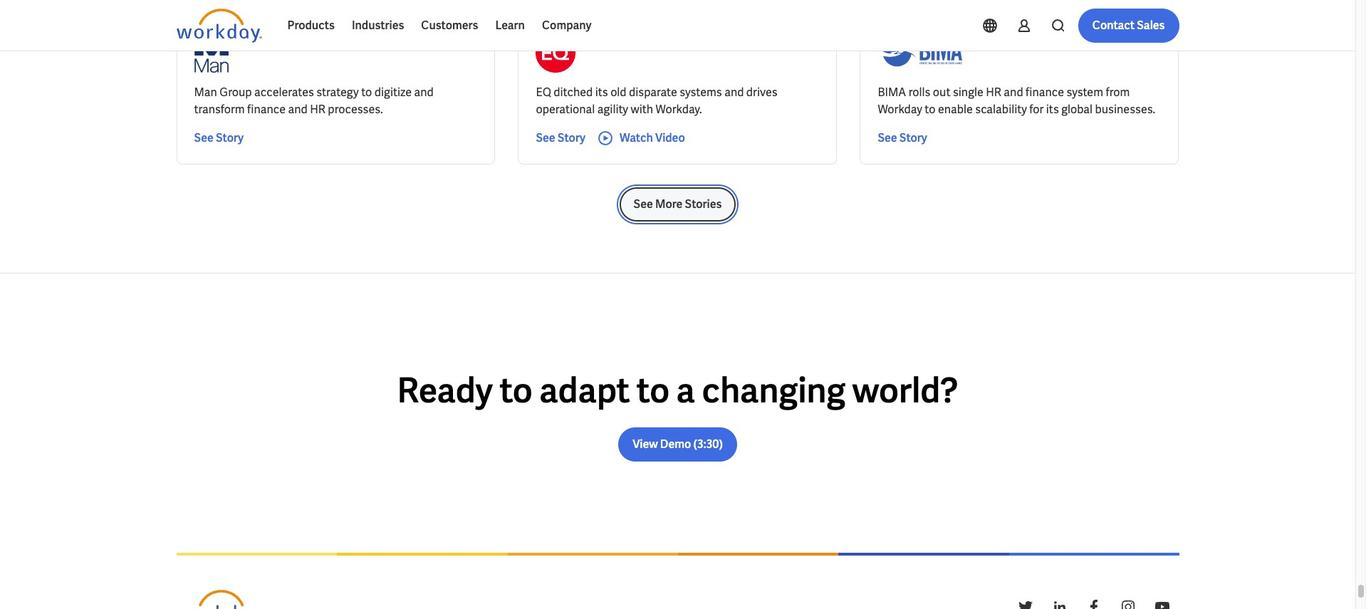 Task type: describe. For each thing, give the bounding box(es) containing it.
out
[[933, 84, 951, 99]]

ready
[[397, 368, 493, 412]]

transform
[[194, 102, 245, 117]]

all
[[583, 16, 595, 29]]

2 see story link from the left
[[536, 129, 586, 146]]

see inside 'see more stories' button
[[634, 196, 653, 211]]

scalability
[[976, 102, 1028, 117]]

view demo (3:30)
[[633, 437, 723, 452]]

learn button
[[487, 9, 534, 43]]

eq
[[536, 84, 551, 99]]

changing
[[702, 368, 846, 412]]

products
[[288, 18, 335, 33]]

and down accelerates
[[288, 102, 308, 117]]

industries
[[352, 18, 404, 33]]

go to linkedin image
[[1052, 598, 1069, 609]]

business outcome
[[353, 16, 438, 29]]

2 story from the left
[[558, 130, 586, 145]]

its inside the bima rolls out single hr and finance system from workday to enable scalability for its global businesses.
[[1047, 102, 1060, 117]]

contact sales
[[1093, 18, 1166, 33]]

group
[[220, 84, 252, 99]]

2 go to the homepage image from the top
[[176, 590, 262, 609]]

(3:30)
[[694, 437, 723, 452]]

world?
[[853, 368, 959, 412]]

industry button
[[252, 8, 330, 36]]

stories
[[685, 196, 722, 211]]

go to twitter image
[[1017, 598, 1034, 609]]

to left adapt
[[500, 368, 533, 412]]

global
[[1062, 102, 1093, 117]]

more button
[[478, 8, 541, 36]]

ready to adapt to a changing world?
[[397, 368, 959, 412]]

ditched
[[554, 84, 593, 99]]

to left a
[[637, 368, 670, 412]]

from
[[1106, 84, 1131, 99]]

go to youtube image
[[1154, 598, 1171, 609]]

workday
[[878, 102, 923, 117]]

for
[[1030, 102, 1044, 117]]

single
[[953, 84, 984, 99]]

contact
[[1093, 18, 1135, 33]]

company
[[542, 18, 592, 33]]

operational
[[536, 102, 595, 117]]

more inside button
[[656, 196, 683, 211]]

old
[[611, 84, 627, 99]]

story for bima rolls out single hr and finance system from workday to enable scalability for its global businesses.
[[900, 130, 928, 145]]

business outcome button
[[341, 8, 466, 36]]

and inside eq ditched its old disparate systems and drives operational agility with workday.
[[725, 84, 744, 99]]

outcome
[[395, 16, 438, 29]]

clear
[[557, 16, 581, 29]]

view
[[633, 437, 658, 452]]

systems
[[680, 84, 722, 99]]

see story link for bima rolls out single hr and finance system from workday to enable scalability for its global businesses.
[[878, 129, 928, 146]]

hr inside the bima rolls out single hr and finance system from workday to enable scalability for its global businesses.
[[986, 84, 1002, 99]]



Task type: vqa. For each thing, say whether or not it's contained in the screenshot.
Systems
yes



Task type: locate. For each thing, give the bounding box(es) containing it.
see down transform
[[194, 130, 214, 145]]

story down workday on the top of the page
[[900, 130, 928, 145]]

adapt
[[540, 368, 630, 412]]

eq ditched its old disparate systems and drives operational agility with workday.
[[536, 84, 778, 117]]

see more stories
[[634, 196, 722, 211]]

more
[[489, 16, 513, 29], [656, 196, 683, 211]]

story for man group accelerates strategy to digitize and transform finance and hr processes.
[[216, 130, 244, 145]]

its right for
[[1047, 102, 1060, 117]]

see story down operational
[[536, 130, 586, 145]]

and right "digitize"
[[414, 84, 434, 99]]

hr up scalability
[[986, 84, 1002, 99]]

more right customers
[[489, 16, 513, 29]]

more inside button
[[489, 16, 513, 29]]

1 vertical spatial finance
[[247, 102, 286, 117]]

accelerates
[[254, 84, 314, 99]]

0 vertical spatial finance
[[1026, 84, 1065, 99]]

story down operational
[[558, 130, 586, 145]]

see more stories button
[[620, 187, 736, 221]]

enable
[[938, 102, 973, 117]]

its left old
[[596, 84, 608, 99]]

clear all
[[557, 16, 595, 29]]

industries button
[[343, 9, 413, 43]]

finance
[[1026, 84, 1065, 99], [247, 102, 286, 117]]

to inside man group accelerates strategy to digitize and transform finance and hr processes.
[[361, 84, 372, 99]]

products button
[[279, 9, 343, 43]]

0 vertical spatial more
[[489, 16, 513, 29]]

see story down transform
[[194, 130, 244, 145]]

1 horizontal spatial story
[[558, 130, 586, 145]]

0 horizontal spatial hr
[[310, 102, 326, 117]]

see down operational
[[536, 130, 556, 145]]

finance up for
[[1026, 84, 1065, 99]]

1 horizontal spatial hr
[[986, 84, 1002, 99]]

1 horizontal spatial its
[[1047, 102, 1060, 117]]

1 horizontal spatial see story link
[[536, 129, 586, 146]]

hr
[[986, 84, 1002, 99], [310, 102, 326, 117]]

1 go to the homepage image from the top
[[176, 9, 262, 43]]

see left "stories"
[[634, 196, 653, 211]]

2 see story from the left
[[536, 130, 586, 145]]

see story link down transform
[[194, 129, 244, 146]]

workday.
[[656, 102, 702, 117]]

businesses.
[[1096, 102, 1156, 117]]

story down transform
[[216, 130, 244, 145]]

1 see story link from the left
[[194, 129, 244, 146]]

a
[[677, 368, 696, 412]]

0 horizontal spatial story
[[216, 130, 244, 145]]

finance inside man group accelerates strategy to digitize and transform finance and hr processes.
[[247, 102, 286, 117]]

to inside the bima rolls out single hr and finance system from workday to enable scalability for its global businesses.
[[925, 102, 936, 117]]

its
[[596, 84, 608, 99], [1047, 102, 1060, 117]]

see story down workday on the top of the page
[[878, 130, 928, 145]]

3 see story link from the left
[[878, 129, 928, 146]]

to
[[361, 84, 372, 99], [925, 102, 936, 117], [500, 368, 533, 412], [637, 368, 670, 412]]

man
[[194, 84, 217, 99]]

see story for man group accelerates strategy to digitize and transform finance and hr processes.
[[194, 130, 244, 145]]

and
[[414, 84, 434, 99], [725, 84, 744, 99], [1004, 84, 1024, 99], [288, 102, 308, 117]]

watch video
[[620, 130, 685, 145]]

with
[[631, 102, 654, 117]]

watch
[[620, 130, 653, 145]]

bima (milvik uk limited (fin)) image
[[878, 32, 964, 72]]

topic button
[[176, 8, 241, 36]]

watch video link
[[597, 129, 685, 146]]

go to instagram image
[[1120, 598, 1137, 609]]

finance inside the bima rolls out single hr and finance system from workday to enable scalability for its global businesses.
[[1026, 84, 1065, 99]]

company button
[[534, 9, 600, 43]]

0 horizontal spatial more
[[489, 16, 513, 29]]

finance down accelerates
[[247, 102, 286, 117]]

learn
[[496, 18, 525, 33]]

demo
[[660, 437, 691, 452]]

1 see story from the left
[[194, 130, 244, 145]]

1 vertical spatial hr
[[310, 102, 326, 117]]

1 horizontal spatial see story
[[536, 130, 586, 145]]

0 vertical spatial hr
[[986, 84, 1002, 99]]

man group accelerates strategy to digitize and transform finance and hr processes.
[[194, 84, 434, 117]]

2 horizontal spatial see story
[[878, 130, 928, 145]]

video
[[656, 130, 685, 145]]

1 vertical spatial its
[[1047, 102, 1060, 117]]

go to the homepage image
[[176, 9, 262, 43], [176, 590, 262, 609]]

see story link down workday on the top of the page
[[878, 129, 928, 146]]

3 story from the left
[[900, 130, 928, 145]]

more left "stories"
[[656, 196, 683, 211]]

man group image
[[194, 32, 229, 72]]

0 vertical spatial its
[[596, 84, 608, 99]]

drives
[[747, 84, 778, 99]]

hr inside man group accelerates strategy to digitize and transform finance and hr processes.
[[310, 102, 326, 117]]

2 horizontal spatial story
[[900, 130, 928, 145]]

view demo (3:30) link
[[619, 427, 737, 461]]

0 horizontal spatial see story
[[194, 130, 244, 145]]

2 horizontal spatial see story link
[[878, 129, 928, 146]]

0 horizontal spatial finance
[[247, 102, 286, 117]]

sales
[[1138, 18, 1166, 33]]

see story link
[[194, 129, 244, 146], [536, 129, 586, 146], [878, 129, 928, 146]]

and up scalability
[[1004, 84, 1024, 99]]

strategy
[[317, 84, 359, 99]]

disparate
[[629, 84, 678, 99]]

topic
[[188, 16, 212, 29]]

equiniti services limited image
[[536, 32, 576, 72]]

see
[[194, 130, 214, 145], [536, 130, 556, 145], [878, 130, 898, 145], [634, 196, 653, 211]]

contact sales link
[[1079, 9, 1180, 43]]

and left the drives
[[725, 84, 744, 99]]

bima
[[878, 84, 907, 99]]

see story
[[194, 130, 244, 145], [536, 130, 586, 145], [878, 130, 928, 145]]

bima rolls out single hr and finance system from workday to enable scalability for its global businesses.
[[878, 84, 1156, 117]]

industry
[[263, 16, 301, 29]]

to down rolls
[[925, 102, 936, 117]]

3 see story from the left
[[878, 130, 928, 145]]

see down workday on the top of the page
[[878, 130, 898, 145]]

1 horizontal spatial finance
[[1026, 84, 1065, 99]]

to up processes.
[[361, 84, 372, 99]]

1 horizontal spatial more
[[656, 196, 683, 211]]

1 story from the left
[[216, 130, 244, 145]]

system
[[1067, 84, 1104, 99]]

see story link for man group accelerates strategy to digitize and transform finance and hr processes.
[[194, 129, 244, 146]]

go to facebook image
[[1086, 598, 1103, 609]]

customers button
[[413, 9, 487, 43]]

see story link down operational
[[536, 129, 586, 146]]

customers
[[421, 18, 478, 33]]

0 vertical spatial go to the homepage image
[[176, 9, 262, 43]]

Search Customer Stories text field
[[977, 9, 1152, 34]]

agility
[[598, 102, 629, 117]]

rolls
[[909, 84, 931, 99]]

see story for bima rolls out single hr and finance system from workday to enable scalability for its global businesses.
[[878, 130, 928, 145]]

clear all button
[[553, 8, 599, 36]]

its inside eq ditched its old disparate systems and drives operational agility with workday.
[[596, 84, 608, 99]]

digitize
[[375, 84, 412, 99]]

hr down strategy
[[310, 102, 326, 117]]

1 vertical spatial go to the homepage image
[[176, 590, 262, 609]]

0 horizontal spatial its
[[596, 84, 608, 99]]

processes.
[[328, 102, 383, 117]]

story
[[216, 130, 244, 145], [558, 130, 586, 145], [900, 130, 928, 145]]

1 vertical spatial more
[[656, 196, 683, 211]]

and inside the bima rolls out single hr and finance system from workday to enable scalability for its global businesses.
[[1004, 84, 1024, 99]]

business
[[353, 16, 393, 29]]

0 horizontal spatial see story link
[[194, 129, 244, 146]]



